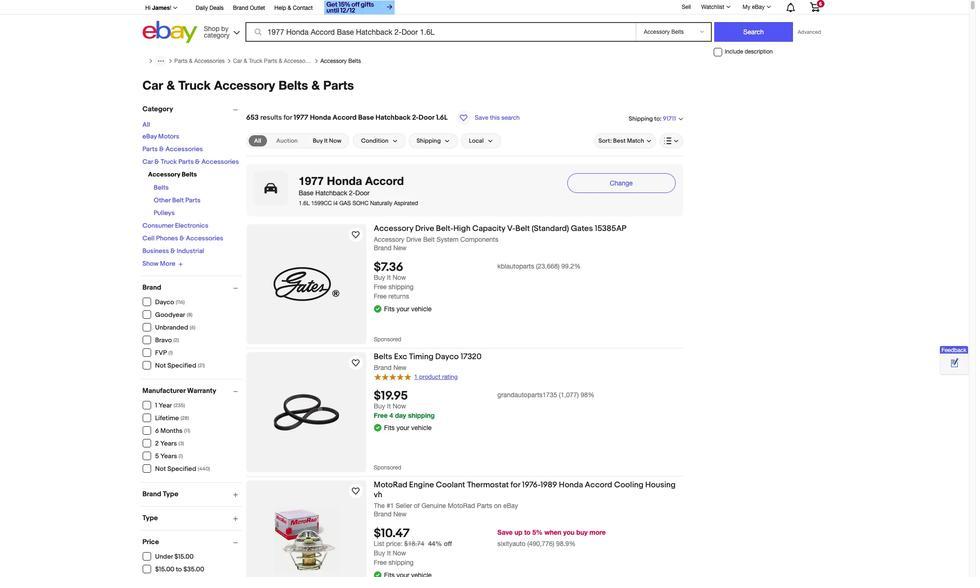 Task type: describe. For each thing, give the bounding box(es) containing it.
0 vertical spatial 2-
[[413, 113, 419, 122]]

it for sixityauto (490,776) 98.9% buy it now free shipping
[[387, 550, 391, 557]]

(1) inside fvp (1)
[[169, 350, 173, 356]]

fits for 3rd and text__icon from the bottom of the page
[[384, 305, 395, 313]]

daily
[[196, 5, 208, 11]]

accord inside motorad engine coolant thermostat for 1976-1989 honda accord cooling housing vh the #1 seller of genuine motorad parts on ebay brand new
[[585, 480, 613, 490]]

product
[[420, 373, 441, 380]]

2
[[155, 440, 159, 448]]

accessories inside consumer electronics cell phones & accessories business & industrial
[[186, 234, 223, 242]]

1 year (235)
[[155, 402, 185, 410]]

belts inside belts other belt parts pulleys
[[154, 184, 169, 192]]

0 vertical spatial drive
[[416, 224, 435, 233]]

1 vertical spatial car & truck parts & accessories link
[[143, 158, 239, 166]]

shipping button
[[409, 133, 459, 148]]

show more
[[143, 260, 176, 268]]

unbranded (6)
[[155, 324, 196, 332]]

it for kblautoparts (23,668) 99.2% buy it now free shipping free returns
[[387, 274, 391, 282]]

save for up
[[498, 529, 513, 537]]

belts exc timing  dayco  17320 link
[[374, 352, 684, 364]]

0 horizontal spatial accord
[[333, 113, 357, 122]]

goodyear
[[155, 311, 185, 319]]

buy for sixityauto (490,776) 98.9% buy it now free shipping
[[374, 550, 386, 557]]

electronics
[[175, 222, 209, 230]]

$15.00 to $35.00 link
[[143, 565, 205, 573]]

business & industrial link
[[143, 247, 204, 255]]

components
[[461, 236, 499, 243]]

cell
[[143, 234, 155, 242]]

by
[[221, 25, 229, 32]]

0 vertical spatial honda
[[310, 113, 331, 122]]

price
[[143, 538, 159, 546]]

1 vertical spatial drive
[[407, 236, 422, 243]]

more
[[160, 260, 176, 268]]

belts exc timing  dayco  17320 brand new
[[374, 352, 482, 372]]

category
[[143, 105, 173, 114]]

(6)
[[190, 325, 196, 331]]

your for 2nd and text__icon
[[397, 424, 410, 432]]

now for sixityauto (490,776) 98.9% buy it now free shipping
[[393, 550, 406, 557]]

sell
[[682, 4, 692, 10]]

0 vertical spatial door
[[419, 113, 435, 122]]

(28)
[[181, 415, 189, 421]]

brand outlet
[[233, 5, 265, 11]]

$7.36
[[374, 260, 404, 275]]

shop by category button
[[200, 21, 242, 41]]

kblautoparts
[[498, 263, 535, 270]]

car for car & truck parts & accessories
[[233, 58, 242, 64]]

accessory drive belt-high capacity v-belt (standard) gates 15385ap link
[[374, 224, 684, 235]]

help & contact link
[[275, 3, 313, 14]]

4
[[390, 411, 393, 419]]

dayco inside belts exc timing  dayco  17320 brand new
[[436, 352, 459, 362]]

category button
[[143, 105, 242, 114]]

(11)
[[184, 428, 190, 434]]

(490,776)
[[528, 540, 555, 548]]

1 horizontal spatial motorad
[[448, 502, 475, 510]]

ebay inside account navigation
[[753, 4, 765, 10]]

buy for kblautoparts (23,668) 99.2% buy it now free shipping free returns
[[374, 274, 386, 282]]

of
[[414, 502, 420, 510]]

belt inside belts other belt parts pulleys
[[172, 196, 184, 204]]

aspirated
[[394, 200, 418, 207]]

business
[[143, 247, 169, 255]]

1 vertical spatial type
[[143, 514, 158, 523]]

All selected text field
[[254, 137, 261, 145]]

brand up dayco (116)
[[143, 283, 161, 292]]

gas
[[340, 200, 351, 207]]

free for grandautoparts1735 (1,077) 98% buy it now free 4 day shipping
[[374, 411, 388, 419]]

sell link
[[678, 4, 696, 10]]

$18.74
[[405, 540, 425, 548]]

1 for year
[[155, 402, 157, 410]]

fvp
[[155, 349, 167, 357]]

include
[[725, 48, 744, 55]]

99.2%
[[562, 263, 581, 270]]

door inside 1977 honda accord base hatchback 2-door 1.6l 1599cc l4 gas sohc naturally aspirated
[[356, 189, 370, 197]]

1 horizontal spatial hatchback
[[376, 113, 411, 122]]

98.9%
[[557, 540, 576, 548]]

car for car & truck accessory belts & parts
[[143, 78, 163, 93]]

not for 5
[[155, 465, 166, 473]]

for inside motorad engine coolant thermostat for 1976-1989 honda accord cooling housing vh the #1 seller of genuine motorad parts on ebay brand new
[[511, 480, 521, 490]]

your for 3rd and text__icon from the bottom of the page
[[397, 305, 410, 313]]

manufacturer warranty
[[143, 386, 216, 395]]

industrial
[[177, 247, 204, 255]]

1 horizontal spatial 1.6l
[[436, 113, 448, 122]]

$10.47
[[374, 527, 410, 541]]

search
[[502, 114, 520, 121]]

brand outlet link
[[233, 3, 265, 14]]

sort: best match
[[599, 137, 645, 145]]

up
[[515, 529, 523, 537]]

shipping to : 91711
[[629, 115, 677, 123]]

belts exc timing  dayco  17320 heading
[[374, 352, 482, 362]]

watchlist link
[[697, 1, 735, 13]]

save this search
[[475, 114, 520, 121]]

not specified (21)
[[155, 362, 205, 370]]

years for 5 years
[[161, 452, 177, 460]]

shipping for kblautoparts (23,668) 99.2% buy it now free shipping free returns
[[389, 283, 414, 291]]

auction
[[277, 137, 298, 145]]

truck for accessory
[[179, 78, 211, 93]]

all inside main content
[[254, 137, 261, 145]]

(3)
[[179, 441, 184, 447]]

5%
[[533, 529, 543, 537]]

2 and text__icon image from the top
[[374, 423, 382, 431]]

0 vertical spatial 1977
[[294, 113, 309, 122]]

specified for (1)
[[168, 362, 196, 370]]

dayco (116)
[[155, 298, 185, 306]]

vehicle for 3rd and text__icon from the bottom of the page
[[412, 305, 432, 313]]

condition button
[[353, 133, 406, 148]]

0 vertical spatial all link
[[143, 121, 150, 129]]

description
[[745, 48, 773, 55]]

change
[[610, 179, 633, 187]]

to for $35.00
[[176, 565, 182, 573]]

years for 2 years
[[160, 440, 177, 448]]

new inside belts exc timing  dayco  17320 brand new
[[394, 364, 407, 372]]

5
[[155, 452, 159, 460]]

base inside 1977 honda accord base hatchback 2-door 1.6l 1599cc l4 gas sohc naturally aspirated
[[299, 189, 314, 197]]

fvp (1)
[[155, 349, 173, 357]]

hatchback inside 1977 honda accord base hatchback 2-door 1.6l 1599cc l4 gas sohc naturally aspirated
[[316, 189, 348, 197]]

lifetime
[[155, 414, 179, 422]]

1 horizontal spatial base
[[358, 113, 374, 122]]

1 for product
[[414, 373, 418, 380]]

motorad engine coolant thermostat for 1976-1989 honda accord cooling housing vh heading
[[374, 480, 676, 500]]

0 horizontal spatial for
[[284, 113, 292, 122]]

category
[[204, 31, 230, 39]]

6 for 6
[[820, 1, 823, 7]]

this
[[490, 114, 500, 121]]

0 vertical spatial car & truck parts & accessories link
[[233, 58, 315, 64]]

save for this
[[475, 114, 489, 121]]

include description
[[725, 48, 773, 55]]

to for :
[[655, 115, 660, 122]]

feedback
[[942, 347, 967, 354]]

17320
[[461, 352, 482, 362]]

brand inside motorad engine coolant thermostat for 1976-1989 honda accord cooling housing vh the #1 seller of genuine motorad parts on ebay brand new
[[374, 511, 392, 518]]

help
[[275, 5, 286, 11]]

brand type button
[[143, 490, 242, 499]]

belts exc timing  dayco  17320 image
[[274, 380, 339, 445]]

0 vertical spatial all
[[143, 121, 150, 129]]

accessory drive belt-high capacity v-belt (standard) gates 15385ap heading
[[374, 224, 627, 233]]

1 vertical spatial belt
[[516, 224, 530, 233]]

free for kblautoparts (23,668) 99.2% buy it now free shipping free returns
[[374, 283, 387, 291]]

44%
[[428, 540, 442, 548]]

belts link
[[154, 184, 169, 192]]

buy for grandautoparts1735 (1,077) 98% buy it now free 4 day shipping
[[374, 402, 386, 410]]

auction link
[[271, 135, 304, 147]]

1 horizontal spatial accessory belts
[[321, 58, 361, 64]]

(21)
[[198, 363, 205, 369]]

ebay inside ebay motors parts & accessories car & truck parts & accessories
[[143, 132, 157, 140]]

brand inside accessory drive belt-high capacity v-belt (standard) gates 15385ap accessory drive belt system components brand new
[[374, 244, 392, 252]]

engine
[[409, 480, 434, 490]]

6 link
[[805, 0, 826, 14]]

new inside accessory drive belt-high capacity v-belt (standard) gates 15385ap accessory drive belt system components brand new
[[394, 244, 407, 252]]

best
[[614, 137, 626, 145]]

deals
[[210, 5, 224, 11]]

(235)
[[174, 403, 185, 409]]

bravo (2)
[[155, 336, 179, 344]]

kblautoparts (23,668) 99.2% buy it now free shipping free returns
[[374, 263, 581, 300]]

$15.00 to $35.00
[[155, 565, 204, 573]]

1 vertical spatial accessory belts
[[148, 170, 197, 178]]



Task type: locate. For each thing, give the bounding box(es) containing it.
6 months (11)
[[155, 427, 190, 435]]

type down not specified (440)
[[163, 490, 179, 499]]

0 vertical spatial 6
[[820, 1, 823, 7]]

free inside the sixityauto (490,776) 98.9% buy it now free shipping
[[374, 559, 387, 567]]

3 free from the top
[[374, 411, 388, 419]]

save this search button
[[454, 110, 523, 126]]

2 horizontal spatial truck
[[249, 58, 263, 64]]

2- inside 1977 honda accord base hatchback 2-door 1.6l 1599cc l4 gas sohc naturally aspirated
[[349, 189, 356, 197]]

now down price:
[[393, 550, 406, 557]]

main content
[[246, 101, 684, 577]]

1 fits your vehicle from the top
[[384, 305, 432, 313]]

save left this at the top right of page
[[475, 114, 489, 121]]

free down list
[[374, 559, 387, 567]]

buy it now link
[[307, 135, 347, 147]]

motorad engine coolant thermostat for 1976-1989 honda accord cooling housing vh the #1 seller of genuine motorad parts on ebay brand new
[[374, 480, 676, 518]]

hatchback
[[376, 113, 411, 122], [316, 189, 348, 197]]

buy it now
[[313, 137, 342, 145]]

none submit inside the shop by category banner
[[715, 22, 794, 42]]

1 vertical spatial honda
[[327, 174, 362, 187]]

shipping for shipping to : 91711
[[629, 115, 654, 122]]

local
[[469, 137, 484, 145]]

0 vertical spatial not
[[155, 362, 166, 370]]

brand down the
[[374, 511, 392, 518]]

now down 653 results for 1977 honda accord base hatchback 2-door 1.6l
[[329, 137, 342, 145]]

drive
[[416, 224, 435, 233], [407, 236, 422, 243]]

2- up "gas"
[[349, 189, 356, 197]]

it for grandautoparts1735 (1,077) 98% buy it now free 4 day shipping
[[387, 402, 391, 410]]

2 horizontal spatial ebay
[[753, 4, 765, 10]]

truck
[[249, 58, 263, 64], [179, 78, 211, 93], [161, 158, 177, 166]]

1 your from the top
[[397, 305, 410, 313]]

fits your vehicle down returns
[[384, 305, 432, 313]]

ebay motors link
[[143, 132, 180, 140]]

door up sohc
[[356, 189, 370, 197]]

1 horizontal spatial type
[[163, 490, 179, 499]]

2 vertical spatial and text__icon image
[[374, 571, 382, 577]]

belt right 'other' at top
[[172, 196, 184, 204]]

not down fvp at the left of the page
[[155, 362, 166, 370]]

(1) inside 5 years (1)
[[179, 453, 183, 459]]

0 horizontal spatial truck
[[161, 158, 177, 166]]

fits down returns
[[384, 305, 395, 313]]

0 vertical spatial (1)
[[169, 350, 173, 356]]

0 horizontal spatial save
[[475, 114, 489, 121]]

truck up car & truck accessory belts & parts
[[249, 58, 263, 64]]

my ebay link
[[738, 1, 776, 13]]

6 for 6 months (11)
[[155, 427, 159, 435]]

type up price at the left bottom of the page
[[143, 514, 158, 523]]

2 horizontal spatial belt
[[516, 224, 530, 233]]

all up the ebay motors link
[[143, 121, 150, 129]]

shipping inside kblautoparts (23,668) 99.2% buy it now free shipping free returns
[[389, 283, 414, 291]]

2 vertical spatial new
[[394, 511, 407, 518]]

1 horizontal spatial save
[[498, 529, 513, 537]]

dayco up goodyear
[[155, 298, 174, 306]]

gates
[[571, 224, 594, 233]]

parts & accessories link
[[174, 58, 225, 64], [143, 145, 203, 153]]

not for fvp
[[155, 362, 166, 370]]

hatchback up condition dropdown button
[[376, 113, 411, 122]]

manufacturer
[[143, 386, 186, 395]]

1 horizontal spatial 1
[[414, 373, 418, 380]]

shipping inside shipping to : 91711
[[629, 115, 654, 122]]

pulleys link
[[154, 209, 175, 217]]

it down price:
[[387, 550, 391, 557]]

years right 2 in the bottom of the page
[[160, 440, 177, 448]]

belt left system
[[424, 236, 435, 243]]

watch motorad engine coolant thermostat for 1976-1989 honda accord cooling housing vh image
[[350, 486, 361, 497]]

(1,077)
[[559, 391, 579, 399]]

1 vertical spatial hatchback
[[316, 189, 348, 197]]

new inside motorad engine coolant thermostat for 1976-1989 honda accord cooling housing vh the #1 seller of genuine motorad parts on ebay brand new
[[394, 511, 407, 518]]

truck down motors
[[161, 158, 177, 166]]

rating
[[443, 373, 458, 380]]

0 horizontal spatial shipping
[[417, 137, 441, 145]]

vehicle for 2nd and text__icon
[[412, 424, 432, 432]]

shipping up returns
[[389, 283, 414, 291]]

belt-
[[436, 224, 454, 233]]

free down $7.36
[[374, 283, 387, 291]]

belt left the '(standard)'
[[516, 224, 530, 233]]

1 vertical spatial vehicle
[[412, 424, 432, 432]]

shipping for shipping
[[417, 137, 441, 145]]

2 vertical spatial truck
[[161, 158, 177, 166]]

sixityauto
[[498, 540, 526, 548]]

under $15.00
[[155, 553, 194, 561]]

1 vertical spatial for
[[511, 480, 521, 490]]

to left 91711 on the top right of the page
[[655, 115, 660, 122]]

1 vertical spatial shipping
[[408, 411, 435, 419]]

save inside save up to 5% when you buy more list price: $18.74 44% off
[[498, 529, 513, 537]]

shipping for sixityauto (490,776) 98.9% buy it now free shipping
[[389, 559, 414, 567]]

buy
[[313, 137, 323, 145], [374, 274, 386, 282], [374, 402, 386, 410], [374, 550, 386, 557]]

1 left product
[[414, 373, 418, 380]]

0 vertical spatial belt
[[172, 196, 184, 204]]

4 free from the top
[[374, 559, 387, 567]]

1 horizontal spatial to
[[525, 529, 531, 537]]

drive left the belt-
[[416, 224, 435, 233]]

to right up
[[525, 529, 531, 537]]

parts & accessories
[[174, 58, 225, 64]]

for right results
[[284, 113, 292, 122]]

list
[[374, 540, 385, 548]]

save up sixityauto
[[498, 529, 513, 537]]

1 vertical spatial parts & accessories link
[[143, 145, 203, 153]]

motorad down coolant
[[448, 502, 475, 510]]

it inside the sixityauto (490,776) 98.9% buy it now free shipping
[[387, 550, 391, 557]]

show more button
[[143, 260, 183, 268]]

car
[[233, 58, 242, 64], [143, 78, 163, 93], [143, 158, 153, 166]]

0 horizontal spatial to
[[176, 565, 182, 573]]

not down the 5
[[155, 465, 166, 473]]

buy inside the sixityauto (490,776) 98.9% buy it now free shipping
[[374, 550, 386, 557]]

car & truck parts & accessories link down motors
[[143, 158, 239, 166]]

#1
[[387, 502, 394, 510]]

0 horizontal spatial accessory belts
[[148, 170, 197, 178]]

1 horizontal spatial all link
[[249, 135, 267, 147]]

capacity
[[473, 224, 506, 233]]

the
[[374, 502, 385, 510]]

type
[[163, 490, 179, 499], [143, 514, 158, 523]]

6 up advanced link
[[820, 1, 823, 7]]

1 horizontal spatial for
[[511, 480, 521, 490]]

1 vertical spatial door
[[356, 189, 370, 197]]

(2)
[[174, 337, 179, 343]]

car & truck accessory belts & parts
[[143, 78, 354, 93]]

accessories
[[194, 58, 225, 64], [284, 58, 315, 64], [166, 145, 203, 153], [202, 158, 239, 166], [186, 234, 223, 242]]

buy inside the grandautoparts1735 (1,077) 98% buy it now free 4 day shipping
[[374, 402, 386, 410]]

honda inside motorad engine coolant thermostat for 1976-1989 honda accord cooling housing vh the #1 seller of genuine motorad parts on ebay brand new
[[559, 480, 584, 490]]

653 results for 1977 honda accord base hatchback 2-door 1.6l
[[246, 113, 448, 122]]

0 vertical spatial base
[[358, 113, 374, 122]]

accord up "buy it now" link
[[333, 113, 357, 122]]

1 vehicle from the top
[[412, 305, 432, 313]]

it inside kblautoparts (23,668) 99.2% buy it now free shipping free returns
[[387, 274, 391, 282]]

vh
[[374, 490, 383, 500]]

car down the ebay motors link
[[143, 158, 153, 166]]

1 horizontal spatial truck
[[179, 78, 211, 93]]

months
[[161, 427, 183, 435]]

car & truck parts & accessories link up car & truck accessory belts & parts
[[233, 58, 315, 64]]

1 horizontal spatial door
[[419, 113, 435, 122]]

2 new from the top
[[394, 364, 407, 372]]

parts inside motorad engine coolant thermostat for 1976-1989 honda accord cooling housing vh the #1 seller of genuine motorad parts on ebay brand new
[[477, 502, 493, 510]]

(1) down (3)
[[179, 453, 183, 459]]

6 inside account navigation
[[820, 1, 823, 7]]

free left returns
[[374, 293, 387, 300]]

ebay right my
[[753, 4, 765, 10]]

2 years from the top
[[161, 452, 177, 460]]

new
[[394, 244, 407, 252], [394, 364, 407, 372], [394, 511, 407, 518]]

1.6l inside 1977 honda accord base hatchback 2-door 1.6l 1599cc l4 gas sohc naturally aspirated
[[299, 200, 310, 207]]

your down returns
[[397, 305, 410, 313]]

shipping right day
[[408, 411, 435, 419]]

91711
[[664, 115, 677, 123]]

now inside kblautoparts (23,668) 99.2% buy it now free shipping free returns
[[393, 274, 406, 282]]

l4
[[334, 200, 338, 207]]

fits for 2nd and text__icon
[[384, 424, 395, 432]]

now inside "buy it now" link
[[329, 137, 342, 145]]

manufacturer warranty button
[[143, 386, 242, 395]]

lifetime (28)
[[155, 414, 189, 422]]

sohc
[[353, 200, 369, 207]]

1 vertical spatial all
[[254, 137, 261, 145]]

change button
[[568, 173, 676, 193]]

to inside shipping to : 91711
[[655, 115, 660, 122]]

motorad engine coolant thermostat for 1976-1989 honda accord cooling housing vh link
[[374, 480, 684, 502]]

base up condition
[[358, 113, 374, 122]]

1 vertical spatial ebay
[[143, 132, 157, 140]]

shipping inside the grandautoparts1735 (1,077) 98% buy it now free 4 day shipping
[[408, 411, 435, 419]]

it down 653 results for 1977 honda accord base hatchback 2-door 1.6l
[[324, 137, 328, 145]]

outlet
[[250, 5, 265, 11]]

ebay inside motorad engine coolant thermostat for 1976-1989 honda accord cooling housing vh the #1 seller of genuine motorad parts on ebay brand new
[[504, 502, 519, 510]]

unbranded
[[155, 324, 188, 332]]

1 years from the top
[[160, 440, 177, 448]]

truck inside ebay motors parts & accessories car & truck parts & accessories
[[161, 158, 177, 166]]

buy inside kblautoparts (23,668) 99.2% buy it now free shipping free returns
[[374, 274, 386, 282]]

specified left (21) at the left bottom
[[168, 362, 196, 370]]

brand right watch belts exc timing  dayco  17320 "image"
[[374, 364, 392, 372]]

2 vertical spatial accord
[[585, 480, 613, 490]]

(23,668)
[[537, 263, 560, 270]]

car inside ebay motors parts & accessories car & truck parts & accessories
[[143, 158, 153, 166]]

0 vertical spatial save
[[475, 114, 489, 121]]

all link up the ebay motors link
[[143, 121, 150, 129]]

watch accessory drive belt-high capacity v-belt (standard) gates 15385ap image
[[350, 229, 361, 240]]

0 vertical spatial accord
[[333, 113, 357, 122]]

0 horizontal spatial 1
[[155, 402, 157, 410]]

1 horizontal spatial 6
[[820, 1, 823, 7]]

ebay left motors
[[143, 132, 157, 140]]

accord up naturally on the top of page
[[366, 174, 404, 187]]

0 vertical spatial accessory belts
[[321, 58, 361, 64]]

save inside the save this search button
[[475, 114, 489, 121]]

(8)
[[187, 312, 193, 318]]

your down day
[[397, 424, 410, 432]]

2 vertical spatial to
[[176, 565, 182, 573]]

1 and text__icon image from the top
[[374, 305, 382, 312]]

2- up shipping dropdown button
[[413, 113, 419, 122]]

0 horizontal spatial belt
[[172, 196, 184, 204]]

drive left system
[[407, 236, 422, 243]]

watch belts exc timing  dayco  17320 image
[[350, 357, 361, 369]]

get an extra 15% off image
[[324, 0, 395, 15]]

pulleys
[[154, 209, 175, 217]]

honda up "gas"
[[327, 174, 362, 187]]

shipping down price:
[[389, 559, 414, 567]]

car & truck parts & accessories
[[233, 58, 315, 64]]

1 vertical spatial save
[[498, 529, 513, 537]]

new up $7.36
[[394, 244, 407, 252]]

parts & accessories link down category
[[174, 58, 225, 64]]

free left 4
[[374, 411, 388, 419]]

1 specified from the top
[[168, 362, 196, 370]]

2 vertical spatial shipping
[[389, 559, 414, 567]]

brand down the 5
[[143, 490, 161, 499]]

1 vertical spatial 1.6l
[[299, 200, 310, 207]]

2 not from the top
[[155, 465, 166, 473]]

2 fits from the top
[[384, 424, 395, 432]]

None submit
[[715, 22, 794, 42]]

0 vertical spatial hatchback
[[376, 113, 411, 122]]

1 vertical spatial 2-
[[349, 189, 356, 197]]

1977 up 1599cc
[[299, 174, 324, 187]]

1 vertical spatial base
[[299, 189, 314, 197]]

more
[[590, 529, 606, 537]]

years right the 5
[[161, 452, 177, 460]]

honda
[[310, 113, 331, 122], [327, 174, 362, 187], [559, 480, 584, 490]]

buy
[[577, 529, 588, 537]]

1 vertical spatial $15.00
[[155, 565, 175, 573]]

1.6l left 1599cc
[[299, 200, 310, 207]]

brand
[[233, 5, 248, 11], [374, 244, 392, 252], [143, 283, 161, 292], [374, 364, 392, 372], [143, 490, 161, 499], [374, 511, 392, 518]]

shipping inside the sixityauto (490,776) 98.9% buy it now free shipping
[[389, 559, 414, 567]]

and text__icon image down $7.36
[[374, 305, 382, 312]]

shop
[[204, 25, 220, 32]]

accord inside 1977 honda accord base hatchback 2-door 1.6l 1599cc l4 gas sohc naturally aspirated
[[366, 174, 404, 187]]

& inside help & contact link
[[288, 5, 292, 11]]

parts & accessories link down motors
[[143, 145, 203, 153]]

brand inside brand outlet link
[[233, 5, 248, 11]]

brand inside belts exc timing  dayco  17320 brand new
[[374, 364, 392, 372]]

0 vertical spatial for
[[284, 113, 292, 122]]

1 left year
[[155, 402, 157, 410]]

shop by category banner
[[140, 0, 827, 46]]

car up car & truck accessory belts & parts
[[233, 58, 242, 64]]

1 vertical spatial and text__icon image
[[374, 423, 382, 431]]

2 vehicle from the top
[[412, 424, 432, 432]]

1 horizontal spatial belt
[[424, 236, 435, 243]]

other belt parts link
[[154, 196, 201, 204]]

1 horizontal spatial ebay
[[504, 502, 519, 510]]

seller
[[396, 502, 412, 510]]

free inside the grandautoparts1735 (1,077) 98% buy it now free 4 day shipping
[[374, 411, 388, 419]]

1 vertical spatial motorad
[[448, 502, 475, 510]]

to inside save up to 5% when you buy more list price: $18.74 44% off
[[525, 529, 531, 537]]

0 vertical spatial fits your vehicle
[[384, 305, 432, 313]]

consumer
[[143, 222, 174, 230]]

parts inside belts other belt parts pulleys
[[185, 196, 201, 204]]

specified for years
[[168, 465, 196, 473]]

consumer electronics cell phones & accessories business & industrial
[[143, 222, 223, 255]]

now for grandautoparts1735 (1,077) 98% buy it now free 4 day shipping
[[393, 402, 406, 410]]

1977 up "auction"
[[294, 113, 309, 122]]

1 vertical spatial to
[[525, 529, 531, 537]]

fits down 4
[[384, 424, 395, 432]]

0 horizontal spatial motorad
[[374, 480, 408, 490]]

to inside $15.00 to $35.00 link
[[176, 565, 182, 573]]

thermostat
[[467, 480, 509, 490]]

0 horizontal spatial base
[[299, 189, 314, 197]]

motorad engine coolant thermostat for 1976-1989 honda accord cooling housing vh image
[[274, 508, 339, 573]]

not specified (440)
[[155, 465, 210, 473]]

3 and text__icon image from the top
[[374, 571, 382, 577]]

1 free from the top
[[374, 283, 387, 291]]

motorad up vh on the left bottom of the page
[[374, 480, 408, 490]]

now inside the sixityauto (490,776) 98.9% buy it now free shipping
[[393, 550, 406, 557]]

2 vertical spatial belt
[[424, 236, 435, 243]]

1 not from the top
[[155, 362, 166, 370]]

0 vertical spatial 1
[[414, 373, 418, 380]]

and text__icon image down list
[[374, 571, 382, 577]]

returns
[[389, 293, 409, 300]]

truck for parts
[[249, 58, 263, 64]]

save
[[475, 114, 489, 121], [498, 529, 513, 537]]

system
[[437, 236, 459, 243]]

james
[[152, 4, 170, 11]]

ebay right on
[[504, 502, 519, 510]]

naturally
[[370, 200, 393, 207]]

genuine
[[422, 502, 446, 510]]

3 new from the top
[[394, 511, 407, 518]]

1 vertical spatial dayco
[[436, 352, 459, 362]]

0 horizontal spatial type
[[143, 514, 158, 523]]

and text__icon image down $19.95
[[374, 423, 382, 431]]

bravo
[[155, 336, 172, 344]]

0 vertical spatial years
[[160, 440, 177, 448]]

new down seller
[[394, 511, 407, 518]]

brand up $7.36
[[374, 244, 392, 252]]

free for sixityauto (490,776) 98.9% buy it now free shipping
[[374, 559, 387, 567]]

high
[[454, 224, 471, 233]]

1 inside "link"
[[414, 373, 418, 380]]

for left 1976-
[[511, 480, 521, 490]]

cooling
[[615, 480, 644, 490]]

honda right 1989
[[559, 480, 584, 490]]

honda inside 1977 honda accord base hatchback 2-door 1.6l 1599cc l4 gas sohc naturally aspirated
[[327, 174, 362, 187]]

all down 653
[[254, 137, 261, 145]]

warranty
[[187, 386, 216, 395]]

and text__icon image
[[374, 305, 382, 312], [374, 423, 382, 431], [374, 571, 382, 577]]

accessory drive belt-high capacity v-belt (standard) gates 15385ap image
[[274, 267, 339, 301]]

$15.00 down under
[[155, 565, 175, 573]]

$15.00 up $15.00 to $35.00
[[175, 553, 194, 561]]

1.6l up shipping dropdown button
[[436, 113, 448, 122]]

0 vertical spatial 1.6l
[[436, 113, 448, 122]]

2 specified from the top
[[168, 465, 196, 473]]

1 fits from the top
[[384, 305, 395, 313]]

brand left outlet
[[233, 5, 248, 11]]

1 vertical spatial new
[[394, 364, 407, 372]]

6 up 2 in the bottom of the page
[[155, 427, 159, 435]]

1977 inside 1977 honda accord base hatchback 2-door 1.6l 1599cc l4 gas sohc naturally aspirated
[[299, 174, 324, 187]]

it up 4
[[387, 402, 391, 410]]

specified down 5 years (1)
[[168, 465, 196, 473]]

2 vertical spatial honda
[[559, 480, 584, 490]]

listing options selector. list view selected. image
[[664, 137, 679, 145]]

1 vertical spatial shipping
[[417, 137, 441, 145]]

now up returns
[[393, 274, 406, 282]]

hatchback up l4 at the top left of the page
[[316, 189, 348, 197]]

when
[[545, 529, 562, 537]]

to down 'under $15.00'
[[176, 565, 182, 573]]

new down exc
[[394, 364, 407, 372]]

belt
[[172, 196, 184, 204], [516, 224, 530, 233], [424, 236, 435, 243]]

0 vertical spatial fits
[[384, 305, 395, 313]]

0 horizontal spatial 1.6l
[[299, 200, 310, 207]]

shipping inside shipping dropdown button
[[417, 137, 441, 145]]

2 your from the top
[[397, 424, 410, 432]]

$15.00
[[175, 553, 194, 561], [155, 565, 175, 573]]

hi
[[145, 5, 151, 11]]

2 vertical spatial car
[[143, 158, 153, 166]]

0 horizontal spatial dayco
[[155, 298, 174, 306]]

honda up buy it now
[[310, 113, 331, 122]]

1 vertical spatial your
[[397, 424, 410, 432]]

door up shipping dropdown button
[[419, 113, 435, 122]]

now inside the grandautoparts1735 (1,077) 98% buy it now free 4 day shipping
[[393, 402, 406, 410]]

0 vertical spatial car
[[233, 58, 242, 64]]

now up day
[[393, 402, 406, 410]]

1 horizontal spatial accord
[[366, 174, 404, 187]]

0 horizontal spatial ebay
[[143, 132, 157, 140]]

0 vertical spatial parts & accessories link
[[174, 58, 225, 64]]

it up returns
[[387, 274, 391, 282]]

1 horizontal spatial (1)
[[179, 453, 183, 459]]

dayco up the rating
[[436, 352, 459, 362]]

now for kblautoparts (23,668) 99.2% buy it now free shipping free returns
[[393, 274, 406, 282]]

fits your vehicle down day
[[384, 424, 432, 432]]

0 vertical spatial $15.00
[[175, 553, 194, 561]]

base up 1599cc
[[299, 189, 314, 197]]

truck up category dropdown button
[[179, 78, 211, 93]]

belts inside belts exc timing  dayco  17320 brand new
[[374, 352, 393, 362]]

ebay
[[753, 4, 765, 10], [143, 132, 157, 140], [504, 502, 519, 510]]

1599cc
[[311, 200, 332, 207]]

car up 'category'
[[143, 78, 163, 93]]

results
[[261, 113, 282, 122]]

Search for anything text field
[[247, 23, 635, 41]]

1 vertical spatial car
[[143, 78, 163, 93]]

0 horizontal spatial all link
[[143, 121, 150, 129]]

1 new from the top
[[394, 244, 407, 252]]

account navigation
[[140, 0, 827, 16]]

2 fits your vehicle from the top
[[384, 424, 432, 432]]

2 horizontal spatial to
[[655, 115, 660, 122]]

goodyear (8)
[[155, 311, 193, 319]]

main content containing $7.36
[[246, 101, 684, 577]]

0 vertical spatial ebay
[[753, 4, 765, 10]]

it inside the grandautoparts1735 (1,077) 98% buy it now free 4 day shipping
[[387, 402, 391, 410]]

under
[[155, 553, 173, 561]]

2 horizontal spatial accord
[[585, 480, 613, 490]]

2 free from the top
[[374, 293, 387, 300]]

sort: best match button
[[595, 133, 656, 148]]

all link down 653
[[249, 135, 267, 147]]

0 horizontal spatial door
[[356, 189, 370, 197]]

0 vertical spatial and text__icon image
[[374, 305, 382, 312]]

grandautoparts1735
[[498, 391, 558, 399]]

accord left cooling
[[585, 480, 613, 490]]

(1) right fvp at the left of the page
[[169, 350, 173, 356]]

0 vertical spatial truck
[[249, 58, 263, 64]]



Task type: vqa. For each thing, say whether or not it's contained in the screenshot.


